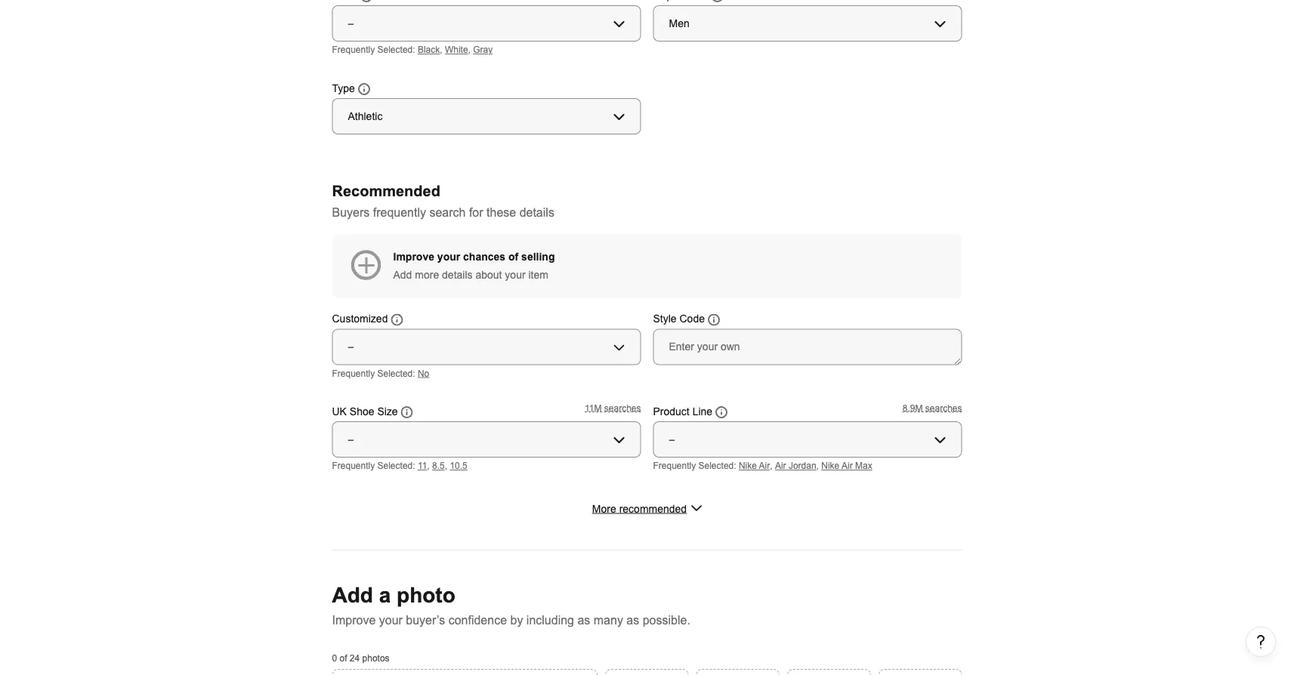 Task type: vqa. For each thing, say whether or not it's contained in the screenshot.
the
no



Task type: describe. For each thing, give the bounding box(es) containing it.
recommended
[[619, 504, 687, 515]]

gray
[[473, 45, 493, 55]]

8.5
[[432, 461, 445, 471]]

, left nike air max button
[[817, 461, 819, 471]]

confidence
[[449, 614, 507, 628]]

a
[[379, 584, 391, 608]]

by
[[511, 614, 523, 628]]

athletic
[[348, 110, 383, 122]]

improve inside the improve your chances of selling add more details about your item
[[393, 251, 435, 263]]

, left air jordan button
[[770, 461, 773, 471]]

searches for uk shoe size
[[604, 403, 641, 413]]

, left gray
[[468, 45, 471, 55]]

2 nike from the left
[[822, 461, 840, 471]]

selected: for 11
[[378, 461, 415, 471]]

item
[[529, 270, 549, 281]]

recommended
[[332, 183, 441, 200]]

including
[[527, 614, 574, 628]]

details inside recommended buyers frequently search for these details
[[520, 206, 555, 220]]

1 vertical spatial your
[[505, 270, 526, 281]]

these
[[487, 206, 516, 220]]

help, opens dialogs image
[[1254, 635, 1269, 650]]

10.5 button
[[450, 461, 468, 472]]

selected: for nike
[[699, 461, 737, 471]]

of inside the improve your chances of selling add more details about your item
[[509, 251, 519, 263]]

– for nike air
[[669, 434, 675, 446]]

improve your chances of selling add more details about your item
[[393, 251, 555, 281]]

size
[[377, 406, 398, 418]]

search
[[430, 206, 466, 220]]

add a photo improve your buyer's confidence by including as many as possible.
[[332, 584, 691, 628]]

code
[[680, 313, 705, 325]]

1 air from the left
[[759, 461, 770, 471]]

– for 11
[[348, 434, 354, 446]]

uk
[[332, 406, 347, 418]]

line
[[693, 406, 713, 418]]

, left white
[[440, 45, 443, 55]]

photos
[[362, 654, 390, 664]]

frequently selected: no
[[332, 368, 429, 379]]

no button
[[418, 368, 429, 379]]

8.5 button
[[432, 461, 445, 472]]

frequently
[[373, 206, 426, 220]]

frequently for frequently selected: black , white , gray
[[332, 45, 375, 55]]

product line
[[653, 406, 713, 418]]

2 air from the left
[[775, 461, 786, 471]]

, left 8.5
[[427, 461, 430, 471]]

frequently selected: 11 , 8.5 , 10.5
[[332, 461, 468, 471]]

gray button
[[473, 45, 493, 55]]

nike air button
[[739, 461, 770, 472]]

1 vertical spatial of
[[340, 654, 347, 664]]

style
[[653, 313, 677, 325]]

selling
[[522, 251, 555, 263]]

photo
[[397, 584, 456, 608]]

no
[[418, 368, 429, 379]]

add inside the improve your chances of selling add more details about your item
[[393, 270, 412, 281]]

8.9m
[[903, 403, 923, 413]]

0
[[332, 654, 337, 664]]

11 button
[[418, 461, 427, 472]]

Style Code text field
[[653, 329, 963, 365]]



Task type: locate. For each thing, give the bounding box(es) containing it.
as left many
[[578, 614, 591, 628]]

jordan
[[789, 461, 817, 471]]

your inside add a photo improve your buyer's confidence by including as many as possible.
[[379, 614, 403, 628]]

3 air from the left
[[842, 461, 853, 471]]

air
[[759, 461, 770, 471], [775, 461, 786, 471], [842, 461, 853, 471]]

selected: left no at left bottom
[[378, 368, 415, 379]]

1 nike from the left
[[739, 461, 757, 471]]

0 of 24 photos
[[332, 654, 390, 664]]

style code
[[653, 313, 705, 325]]

1 horizontal spatial nike
[[822, 461, 840, 471]]

improve up 24
[[332, 614, 376, 628]]

white button
[[445, 45, 468, 55]]

1 horizontal spatial searches
[[926, 403, 963, 413]]

– up type
[[348, 18, 354, 29]]

– for black
[[348, 18, 354, 29]]

frequently up the shoe
[[332, 368, 375, 379]]

frequently up recommended
[[653, 461, 696, 471]]

nike right jordan
[[822, 461, 840, 471]]

– button for nike air
[[653, 422, 963, 458]]

more recommended button
[[592, 504, 702, 518]]

– down the shoe
[[348, 434, 354, 446]]

8.9m searches button
[[903, 403, 963, 418]]

as
[[578, 614, 591, 628], [627, 614, 640, 628]]

add left the a
[[332, 584, 373, 608]]

of right 0
[[340, 654, 347, 664]]

this image indicates strength of completion. image
[[351, 250, 381, 280]]

frequently
[[332, 45, 375, 55], [332, 368, 375, 379], [332, 461, 375, 471], [653, 461, 696, 471]]

of left 'selling' on the top of page
[[509, 251, 519, 263]]

0 horizontal spatial details
[[442, 270, 473, 281]]

as right many
[[627, 614, 640, 628]]

more
[[592, 504, 617, 515]]

1 vertical spatial improve
[[332, 614, 376, 628]]

details inside the improve your chances of selling add more details about your item
[[442, 270, 473, 281]]

– button for 11
[[332, 422, 641, 458]]

nike
[[739, 461, 757, 471], [822, 461, 840, 471]]

type
[[332, 82, 355, 94]]

selected: left black
[[378, 45, 415, 55]]

0 horizontal spatial add
[[332, 584, 373, 608]]

more recommended
[[592, 504, 687, 515]]

selected: left 11
[[378, 461, 415, 471]]

men button
[[653, 5, 963, 42]]

0 horizontal spatial of
[[340, 654, 347, 664]]

2 horizontal spatial air
[[842, 461, 853, 471]]

1 horizontal spatial your
[[437, 251, 460, 263]]

men
[[669, 18, 690, 29]]

your down the a
[[379, 614, 403, 628]]

– button
[[332, 5, 641, 42], [332, 329, 641, 365], [332, 422, 641, 458], [653, 422, 963, 458]]

air left jordan
[[775, 461, 786, 471]]

– button for black
[[332, 5, 641, 42]]

1 horizontal spatial details
[[520, 206, 555, 220]]

0 vertical spatial of
[[509, 251, 519, 263]]

searches for product line
[[926, 403, 963, 413]]

1 vertical spatial details
[[442, 270, 473, 281]]

black button
[[418, 45, 440, 55]]

frequently up type
[[332, 45, 375, 55]]

1 as from the left
[[578, 614, 591, 628]]

selected: for black
[[378, 45, 415, 55]]

selected: for no
[[378, 368, 415, 379]]

buyers
[[332, 206, 370, 220]]

8.9m searches
[[903, 403, 963, 413]]

frequently down the shoe
[[332, 461, 375, 471]]

1 horizontal spatial as
[[627, 614, 640, 628]]

11m searches
[[585, 403, 641, 413]]

customized
[[332, 313, 388, 325]]

for
[[469, 206, 483, 220]]

11m
[[585, 403, 602, 413]]

–
[[348, 18, 354, 29], [348, 341, 354, 353], [348, 434, 354, 446], [669, 434, 675, 446]]

– button up no at left bottom
[[332, 329, 641, 365]]

details
[[520, 206, 555, 220], [442, 270, 473, 281]]

improve inside add a photo improve your buyer's confidence by including as many as possible.
[[332, 614, 376, 628]]

many
[[594, 614, 623, 628]]

white
[[445, 45, 468, 55]]

recommended buyers frequently search for these details
[[332, 183, 555, 220]]

1 horizontal spatial air
[[775, 461, 786, 471]]

of
[[509, 251, 519, 263], [340, 654, 347, 664]]

improve up more
[[393, 251, 435, 263]]

1 horizontal spatial add
[[393, 270, 412, 281]]

frequently for frequently selected: nike air , air jordan , nike air max
[[653, 461, 696, 471]]

1 vertical spatial add
[[332, 584, 373, 608]]

chances
[[463, 251, 506, 263]]

,
[[440, 45, 443, 55], [468, 45, 471, 55], [427, 461, 430, 471], [445, 461, 447, 471], [770, 461, 773, 471], [817, 461, 819, 471]]

10.5
[[450, 461, 468, 471]]

11
[[418, 461, 427, 471]]

0 horizontal spatial as
[[578, 614, 591, 628]]

searches
[[604, 403, 641, 413], [926, 403, 963, 413]]

1 horizontal spatial of
[[509, 251, 519, 263]]

0 horizontal spatial searches
[[604, 403, 641, 413]]

improve
[[393, 251, 435, 263], [332, 614, 376, 628]]

selected:
[[378, 45, 415, 55], [378, 368, 415, 379], [378, 461, 415, 471], [699, 461, 737, 471]]

nike left air jordan button
[[739, 461, 757, 471]]

searches inside 11m searches dropdown button
[[604, 403, 641, 413]]

24
[[350, 654, 360, 664]]

air jordan button
[[775, 461, 817, 472]]

shoe
[[350, 406, 375, 418]]

searches inside 8.9m searches dropdown button
[[926, 403, 963, 413]]

your up more
[[437, 251, 460, 263]]

2 vertical spatial your
[[379, 614, 403, 628]]

0 horizontal spatial air
[[759, 461, 770, 471]]

add
[[393, 270, 412, 281], [332, 584, 373, 608]]

possible.
[[643, 614, 691, 628]]

more
[[415, 270, 439, 281]]

frequently for frequently selected: 11 , 8.5 , 10.5
[[332, 461, 375, 471]]

add inside add a photo improve your buyer's confidence by including as many as possible.
[[332, 584, 373, 608]]

add left more
[[393, 270, 412, 281]]

details right more
[[442, 270, 473, 281]]

frequently for frequently selected: no
[[332, 368, 375, 379]]

0 horizontal spatial your
[[379, 614, 403, 628]]

uk shoe size
[[332, 406, 398, 418]]

your left the item
[[505, 270, 526, 281]]

air left max
[[842, 461, 853, 471]]

0 horizontal spatial improve
[[332, 614, 376, 628]]

– button up jordan
[[653, 422, 963, 458]]

frequently selected: black , white , gray
[[332, 45, 493, 55]]

buyer's
[[406, 614, 445, 628]]

details right these on the top left
[[520, 206, 555, 220]]

2 searches from the left
[[926, 403, 963, 413]]

max
[[856, 461, 873, 471]]

black
[[418, 45, 440, 55]]

searches right 8.9m at the bottom right
[[926, 403, 963, 413]]

searches right 11m
[[604, 403, 641, 413]]

nike air max button
[[822, 461, 873, 472]]

2 as from the left
[[627, 614, 640, 628]]

frequently selected: nike air , air jordan , nike air max
[[653, 461, 873, 471]]

– button up 10.5
[[332, 422, 641, 458]]

0 vertical spatial add
[[393, 270, 412, 281]]

1 horizontal spatial improve
[[393, 251, 435, 263]]

selected: left nike air button
[[699, 461, 737, 471]]

– button up gray
[[332, 5, 641, 42]]

0 vertical spatial details
[[520, 206, 555, 220]]

1 searches from the left
[[604, 403, 641, 413]]

0 vertical spatial improve
[[393, 251, 435, 263]]

– down product
[[669, 434, 675, 446]]

2 horizontal spatial your
[[505, 270, 526, 281]]

0 horizontal spatial nike
[[739, 461, 757, 471]]

– for no
[[348, 341, 354, 353]]

, left 10.5
[[445, 461, 447, 471]]

athletic button
[[332, 98, 641, 135]]

11m searches button
[[585, 403, 641, 418]]

– button for no
[[332, 329, 641, 365]]

about
[[476, 270, 502, 281]]

your
[[437, 251, 460, 263], [505, 270, 526, 281], [379, 614, 403, 628]]

0 vertical spatial your
[[437, 251, 460, 263]]

product
[[653, 406, 690, 418]]

– down customized at the left of page
[[348, 341, 354, 353]]

air left air jordan button
[[759, 461, 770, 471]]



